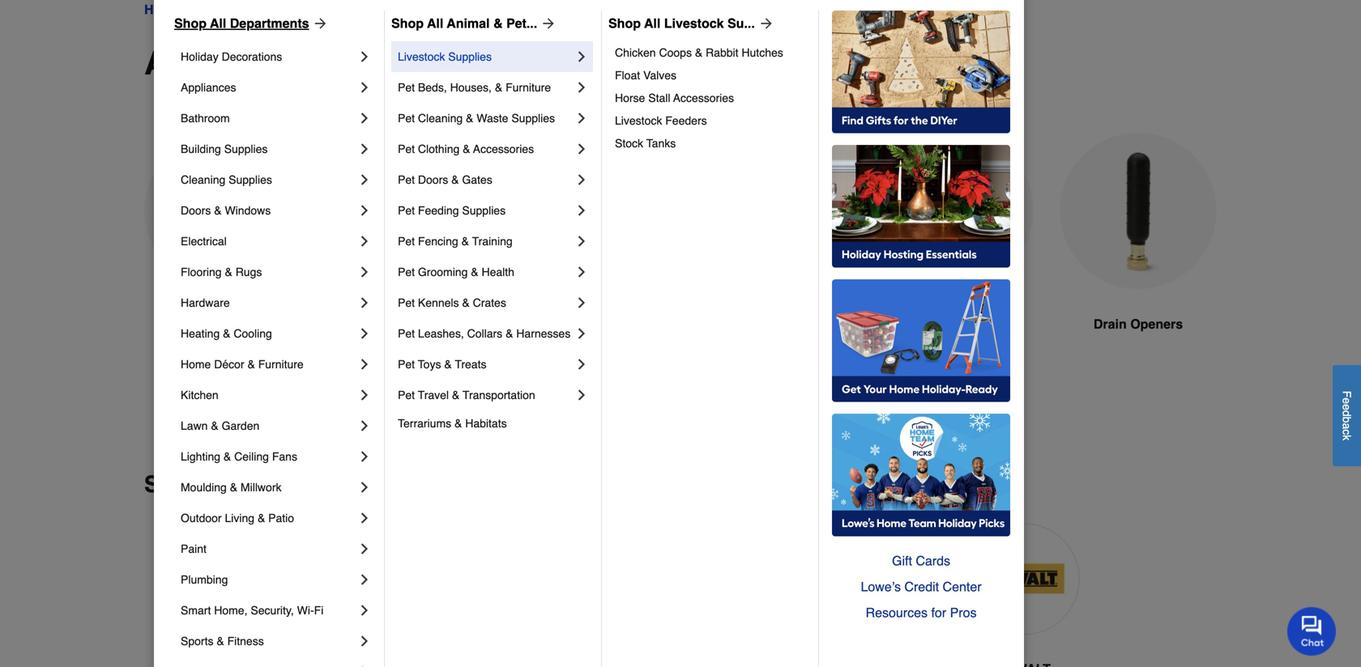 Task type: locate. For each thing, give the bounding box(es) containing it.
augers for machine augers
[[412, 317, 456, 332]]

machine augers link
[[327, 133, 485, 373]]

paint
[[181, 543, 207, 556]]

livestock for livestock feeders
[[615, 114, 663, 127]]

pet for pet leashes, collars & harnesses
[[398, 327, 415, 340]]

plumbing up 'holiday decorations' at top left
[[195, 2, 254, 17]]

plumbing link up 'holiday decorations' at top left
[[195, 0, 254, 19]]

stock
[[615, 137, 644, 150]]

plumbing link
[[195, 0, 254, 19], [181, 565, 357, 596]]

livestock inside shop all livestock su... link
[[665, 16, 724, 31]]

6 pet from the top
[[398, 235, 415, 248]]

arrow right image up the livestock supplies link
[[538, 15, 557, 32]]

shop inside "link"
[[174, 16, 207, 31]]

chevron right image for moulding & millwork
[[357, 480, 373, 496]]

pet up machine augers
[[398, 297, 415, 310]]

arrow right image up hutches at the right top
[[755, 15, 775, 32]]

arrow right image
[[309, 15, 329, 32], [538, 15, 557, 32], [755, 15, 775, 32]]

sports
[[181, 636, 214, 649]]

lawn & garden
[[181, 420, 260, 433]]

drain
[[383, 2, 414, 17], [454, 45, 537, 82], [537, 317, 570, 332], [915, 317, 948, 332], [1094, 317, 1127, 332]]

1 all from the left
[[210, 16, 226, 31]]

arrow right image inside shop all animal & pet... link
[[538, 15, 557, 32]]

pet beds, houses, & furniture link
[[398, 72, 574, 103]]

hutches
[[742, 46, 784, 59]]

furniture up kitchen link
[[258, 358, 304, 371]]

pet clothing & accessories link
[[398, 134, 574, 165]]

supplies for livestock supplies
[[448, 50, 492, 63]]

pet left toys
[[398, 358, 415, 371]]

1 vertical spatial doors
[[181, 204, 211, 217]]

chevron right image for smart home, security, wi-fi
[[357, 603, 373, 619]]

1 horizontal spatial furniture
[[506, 81, 551, 94]]

livestock for livestock supplies
[[398, 50, 445, 63]]

1 horizontal spatial accessories
[[674, 92, 734, 105]]

pet travel & transportation
[[398, 389, 536, 402]]

1 vertical spatial cleaning
[[181, 173, 226, 186]]

livestock up chicken coops & rabbit hutches
[[665, 16, 724, 31]]

lighting & ceiling fans link
[[181, 442, 357, 473]]

stock tanks link
[[615, 132, 807, 155]]

pet left the travel
[[398, 389, 415, 402]]

0 horizontal spatial augers,
[[144, 45, 265, 82]]

lowe's home team holiday picks. image
[[833, 414, 1011, 537]]

furniture
[[506, 81, 551, 94], [258, 358, 304, 371]]

machine augers
[[356, 317, 456, 332]]

0 vertical spatial augers, plungers & drain openers
[[268, 2, 467, 17]]

pet left beds,
[[398, 81, 415, 94]]

arrow right image inside shop all departments "link"
[[309, 15, 329, 32]]

lowe's credit center
[[861, 580, 982, 595]]

pet inside "link"
[[398, 358, 415, 371]]

gift cards link
[[833, 549, 1011, 575]]

fitness
[[227, 636, 264, 649]]

drain for drain cleaners & chemicals
[[537, 317, 570, 332]]

0 vertical spatial cleaning
[[418, 112, 463, 125]]

chevron right image for lawn & garden
[[357, 418, 373, 434]]

all left 'animal'
[[427, 16, 444, 31]]

0 vertical spatial furniture
[[506, 81, 551, 94]]

cards
[[916, 554, 951, 569]]

arrow right image for shop all departments
[[309, 15, 329, 32]]

chevron right image for pet fencing & training
[[574, 233, 590, 250]]

supplies right waste
[[512, 112, 555, 125]]

7 pet from the top
[[398, 266, 415, 279]]

1 e from the top
[[1341, 398, 1354, 404]]

1 augers from the left
[[219, 317, 263, 332]]

outdoor
[[181, 512, 222, 525]]

0 horizontal spatial cleaning
[[181, 173, 226, 186]]

1 vertical spatial furniture
[[258, 358, 304, 371]]

cleaning inside the pet cleaning & waste supplies link
[[418, 112, 463, 125]]

lighting & ceiling fans
[[181, 451, 297, 464]]

2 pet from the top
[[398, 112, 415, 125]]

9 pet from the top
[[398, 327, 415, 340]]

pet left 'fencing'
[[398, 235, 415, 248]]

drain inside drain cleaners & chemicals
[[537, 317, 570, 332]]

livestock inside livestock feeders link
[[615, 114, 663, 127]]

patio
[[268, 512, 294, 525]]

drain for drain openers
[[1094, 317, 1127, 332]]

float valves link
[[615, 64, 807, 87]]

1 pet from the top
[[398, 81, 415, 94]]

pet left feeding
[[398, 204, 415, 217]]

0 horizontal spatial accessories
[[473, 143, 534, 156]]

1 horizontal spatial home
[[181, 358, 211, 371]]

0 horizontal spatial augers
[[219, 317, 263, 332]]

chevron right image
[[574, 49, 590, 65], [574, 79, 590, 96], [574, 110, 590, 126], [574, 172, 590, 188], [574, 233, 590, 250], [574, 264, 590, 280], [357, 295, 373, 311], [574, 295, 590, 311], [357, 326, 373, 342], [574, 326, 590, 342], [357, 357, 373, 373], [574, 357, 590, 373], [357, 387, 373, 404], [357, 418, 373, 434], [357, 480, 373, 496], [357, 542, 373, 558], [357, 603, 373, 619], [357, 634, 373, 650]]

0 horizontal spatial furniture
[[258, 358, 304, 371]]

pet fencing & training link
[[398, 226, 574, 257]]

windows
[[225, 204, 271, 217]]

orange drain snakes. image
[[877, 133, 1034, 290]]

2 vertical spatial livestock
[[615, 114, 663, 127]]

chevron right image for plumbing
[[357, 572, 373, 589]]

plungers down augers, plungers & drain openers link
[[274, 45, 413, 82]]

chevron right image for livestock supplies
[[574, 49, 590, 65]]

1 horizontal spatial shop
[[392, 16, 424, 31]]

all up chicken
[[645, 16, 661, 31]]

pet cleaning & waste supplies
[[398, 112, 555, 125]]

terrariums & habitats link
[[398, 411, 590, 437]]

2 e from the top
[[1341, 404, 1354, 411]]

shop all departments link
[[174, 14, 329, 33]]

&
[[371, 2, 380, 17], [494, 16, 503, 31], [422, 45, 445, 82], [695, 46, 703, 59], [495, 81, 503, 94], [466, 112, 474, 125], [463, 143, 471, 156], [452, 173, 459, 186], [214, 204, 222, 217], [462, 235, 469, 248], [225, 266, 232, 279], [471, 266, 479, 279], [462, 297, 470, 310], [632, 317, 642, 332], [223, 327, 231, 340], [506, 327, 513, 340], [248, 358, 255, 371], [444, 358, 452, 371], [452, 389, 460, 402], [455, 417, 462, 430], [211, 420, 219, 433], [224, 451, 231, 464], [230, 482, 238, 494], [258, 512, 265, 525], [217, 636, 224, 649]]

arrow right image inside shop all livestock su... link
[[755, 15, 775, 32]]

arrow right image up "holiday decorations" link
[[309, 15, 329, 32]]

chevron right image for electrical
[[357, 233, 373, 250]]

chevron right image for cleaning supplies
[[357, 172, 373, 188]]

supplies up windows
[[229, 173, 272, 186]]

0 vertical spatial livestock
[[665, 16, 724, 31]]

1 vertical spatial plumbing
[[181, 574, 228, 587]]

2 horizontal spatial openers
[[1131, 317, 1184, 332]]

accessories down waste
[[473, 143, 534, 156]]

pet left grooming
[[398, 266, 415, 279]]

drain inside augers, plungers & drain openers link
[[383, 2, 414, 17]]

1 horizontal spatial doors
[[418, 173, 448, 186]]

pet up pet clothing & accessories
[[398, 112, 415, 125]]

arrow right image for shop all animal & pet...
[[538, 15, 557, 32]]

0 horizontal spatial openers
[[418, 2, 467, 17]]

0 horizontal spatial shop
[[174, 16, 207, 31]]

chevron right image for home décor & furniture
[[357, 357, 373, 373]]

supplies down pet doors & gates link
[[462, 204, 506, 217]]

doors up electrical
[[181, 204, 211, 217]]

2 horizontal spatial livestock
[[665, 16, 724, 31]]

doors up feeding
[[418, 173, 448, 186]]

2 horizontal spatial shop
[[609, 16, 641, 31]]

machine
[[356, 317, 408, 332]]

electrical link
[[181, 226, 357, 257]]

pet toys & treats link
[[398, 349, 574, 380]]

4 pet from the top
[[398, 173, 415, 186]]

drain cleaners & chemicals link
[[511, 133, 668, 393]]

3 all from the left
[[645, 16, 661, 31]]

pet
[[398, 81, 415, 94], [398, 112, 415, 125], [398, 143, 415, 156], [398, 173, 415, 186], [398, 204, 415, 217], [398, 235, 415, 248], [398, 266, 415, 279], [398, 297, 415, 310], [398, 327, 415, 340], [398, 358, 415, 371], [398, 389, 415, 402]]

chevron right image
[[357, 49, 373, 65], [357, 79, 373, 96], [357, 110, 373, 126], [357, 141, 373, 157], [574, 141, 590, 157], [357, 172, 373, 188], [357, 203, 373, 219], [574, 203, 590, 219], [357, 233, 373, 250], [357, 264, 373, 280], [574, 387, 590, 404], [357, 449, 373, 465], [357, 511, 373, 527], [357, 572, 373, 589], [357, 665, 373, 668]]

10 pet from the top
[[398, 358, 415, 371]]

home
[[144, 2, 180, 17], [181, 358, 211, 371]]

rugs
[[236, 266, 262, 279]]

terrariums
[[398, 417, 452, 430]]

moulding & millwork
[[181, 482, 282, 494]]

2 arrow right image from the left
[[538, 15, 557, 32]]

accessories up livestock feeders link on the top of page
[[674, 92, 734, 105]]

chevron right image for kitchen
[[357, 387, 373, 404]]

moulding & millwork link
[[181, 473, 357, 503]]

0 horizontal spatial arrow right image
[[309, 15, 329, 32]]

livestock
[[665, 16, 724, 31], [398, 50, 445, 63], [615, 114, 663, 127]]

3 arrow right image from the left
[[755, 15, 775, 32]]

livestock up beds,
[[398, 50, 445, 63]]

supplies
[[448, 50, 492, 63], [512, 112, 555, 125], [224, 143, 268, 156], [229, 173, 272, 186], [462, 204, 506, 217]]

pet kennels & crates
[[398, 297, 507, 310]]

5 pet from the top
[[398, 204, 415, 217]]

resources for pros link
[[833, 601, 1011, 627]]

chevron right image for pet doors & gates
[[574, 172, 590, 188]]

supplies inside the livestock supplies link
[[448, 50, 492, 63]]

shop up the livestock supplies
[[392, 16, 424, 31]]

augers, down shop all departments
[[144, 45, 265, 82]]

pet inside 'link'
[[398, 81, 415, 94]]

0 horizontal spatial home
[[144, 2, 180, 17]]

shop up 'holiday'
[[174, 16, 207, 31]]

e up b
[[1341, 404, 1354, 411]]

pet kennels & crates link
[[398, 288, 574, 319]]

crates
[[473, 297, 507, 310]]

gates
[[462, 173, 493, 186]]

1 vertical spatial home
[[181, 358, 211, 371]]

home for home
[[144, 2, 180, 17]]

1 vertical spatial plumbing link
[[181, 565, 357, 596]]

openers
[[418, 2, 467, 17], [546, 45, 678, 82], [1131, 317, 1184, 332]]

chevron right image for holiday decorations
[[357, 49, 373, 65]]

chevron right image for pet grooming & health
[[574, 264, 590, 280]]

pet for pet clothing & accessories
[[398, 143, 415, 156]]

1 horizontal spatial all
[[427, 16, 444, 31]]

pet left clothing
[[398, 143, 415, 156]]

1 vertical spatial openers
[[546, 45, 678, 82]]

11 pet from the top
[[398, 389, 415, 402]]

pet for pet fencing & training
[[398, 235, 415, 248]]

a kobalt music wire drain hand auger. image
[[144, 133, 302, 290]]

all up 'holiday decorations' at top left
[[210, 16, 226, 31]]

livestock supplies link
[[398, 41, 574, 72]]

2 horizontal spatial arrow right image
[[755, 15, 775, 32]]

plungers right the departments
[[316, 2, 367, 17]]

1 arrow right image from the left
[[309, 15, 329, 32]]

cleaning down building
[[181, 173, 226, 186]]

all inside "link"
[[210, 16, 226, 31]]

1 horizontal spatial openers
[[546, 45, 678, 82]]

smart home, security, wi-fi link
[[181, 596, 357, 627]]

su...
[[728, 16, 755, 31]]

drain inside drain openers link
[[1094, 317, 1127, 332]]

pet leashes, collars & harnesses link
[[398, 319, 574, 349]]

3 shop from the left
[[609, 16, 641, 31]]

e up d
[[1341, 398, 1354, 404]]

augers,
[[268, 2, 312, 17], [144, 45, 265, 82]]

pet for pet kennels & crates
[[398, 297, 415, 310]]

0 vertical spatial home
[[144, 2, 180, 17]]

1 horizontal spatial augers
[[412, 317, 456, 332]]

supplies for cleaning supplies
[[229, 173, 272, 186]]

cleaning up clothing
[[418, 112, 463, 125]]

living
[[225, 512, 255, 525]]

livestock up stock tanks
[[615, 114, 663, 127]]

pet left leashes,
[[398, 327, 415, 340]]

8 pet from the top
[[398, 297, 415, 310]]

float
[[615, 69, 640, 82]]

furniture up waste
[[506, 81, 551, 94]]

1 vertical spatial livestock
[[398, 50, 445, 63]]

get your home holiday-ready. image
[[833, 280, 1011, 403]]

flooring & rugs
[[181, 266, 262, 279]]

all
[[210, 16, 226, 31], [427, 16, 444, 31], [645, 16, 661, 31]]

korky logo. image
[[831, 524, 943, 636]]

lowe's credit center link
[[833, 575, 1011, 601]]

1 horizontal spatial arrow right image
[[538, 15, 557, 32]]

toys
[[418, 358, 441, 371]]

plumbing link up security,
[[181, 565, 357, 596]]

chevron right image for pet toys & treats
[[574, 357, 590, 373]]

0 vertical spatial doors
[[418, 173, 448, 186]]

chevron right image for sports & fitness
[[357, 634, 373, 650]]

1 horizontal spatial livestock
[[615, 114, 663, 127]]

gift
[[892, 554, 913, 569]]

3 pet from the top
[[398, 143, 415, 156]]

all for livestock
[[645, 16, 661, 31]]

lawn & garden link
[[181, 411, 357, 442]]

fencing
[[418, 235, 459, 248]]

chevron right image for outdoor living & patio
[[357, 511, 373, 527]]

smart home, security, wi-fi
[[181, 605, 324, 618]]

by
[[207, 472, 234, 498]]

chevron right image for pet cleaning & waste supplies
[[574, 110, 590, 126]]

supplies inside cleaning supplies 'link'
[[229, 173, 272, 186]]

hand augers link
[[144, 133, 302, 373]]

all for departments
[[210, 16, 226, 31]]

bathroom link
[[181, 103, 357, 134]]

2 all from the left
[[427, 16, 444, 31]]

1 horizontal spatial cleaning
[[418, 112, 463, 125]]

2 horizontal spatial all
[[645, 16, 661, 31]]

augers, up "holiday decorations" link
[[268, 2, 312, 17]]

drain inside drain snakes link
[[915, 317, 948, 332]]

wi-
[[297, 605, 314, 618]]

0 horizontal spatial livestock
[[398, 50, 445, 63]]

pet travel & transportation link
[[398, 380, 574, 411]]

2 augers from the left
[[412, 317, 456, 332]]

pet up pet feeding supplies
[[398, 173, 415, 186]]

2 shop from the left
[[392, 16, 424, 31]]

livestock inside the livestock supplies link
[[398, 50, 445, 63]]

0 vertical spatial openers
[[418, 2, 467, 17]]

appliances link
[[181, 72, 357, 103]]

travel
[[418, 389, 449, 402]]

supplies inside the building supplies "link"
[[224, 143, 268, 156]]

doors & windows link
[[181, 195, 357, 226]]

plumbing up smart
[[181, 574, 228, 587]]

0 horizontal spatial all
[[210, 16, 226, 31]]

plumbing
[[195, 2, 254, 17], [181, 574, 228, 587]]

livestock feeders link
[[615, 109, 807, 132]]

supplies up houses,
[[448, 50, 492, 63]]

0 vertical spatial augers,
[[268, 2, 312, 17]]

shop up chicken
[[609, 16, 641, 31]]

1 shop from the left
[[174, 16, 207, 31]]

chevron right image for bathroom
[[357, 110, 373, 126]]

supplies up cleaning supplies
[[224, 143, 268, 156]]

0 vertical spatial accessories
[[674, 92, 734, 105]]

dewalt logo. image
[[969, 524, 1080, 636]]



Task type: describe. For each thing, give the bounding box(es) containing it.
f e e d b a c k button
[[1333, 365, 1362, 467]]

chevron right image for pet feeding supplies
[[574, 203, 590, 219]]

pet for pet beds, houses, & furniture
[[398, 81, 415, 94]]

kitchen
[[181, 389, 219, 402]]

holiday decorations
[[181, 50, 282, 63]]

a brass craft music wire machine auger. image
[[327, 133, 485, 291]]

stock tanks
[[615, 137, 676, 150]]

paint link
[[181, 534, 357, 565]]

lighting
[[181, 451, 221, 464]]

1 vertical spatial accessories
[[473, 143, 534, 156]]

pet toys & treats
[[398, 358, 487, 371]]

chicken
[[615, 46, 656, 59]]

doors & windows
[[181, 204, 271, 217]]

for
[[932, 606, 947, 621]]

chevron right image for pet clothing & accessories
[[574, 141, 590, 157]]

0 vertical spatial plumbing
[[195, 2, 254, 17]]

pet doors & gates
[[398, 173, 493, 186]]

supplies for building supplies
[[224, 143, 268, 156]]

pet for pet toys & treats
[[398, 358, 415, 371]]

health
[[482, 266, 515, 279]]

shop all livestock su...
[[609, 16, 755, 31]]

building supplies link
[[181, 134, 357, 165]]

waste
[[477, 112, 509, 125]]

treats
[[455, 358, 487, 371]]

home décor & furniture
[[181, 358, 304, 371]]

drain openers link
[[1060, 133, 1218, 373]]

millwork
[[241, 482, 282, 494]]

1 horizontal spatial augers,
[[268, 2, 312, 17]]

building
[[181, 143, 221, 156]]

supplies inside the pet cleaning & waste supplies link
[[512, 112, 555, 125]]

home,
[[214, 605, 248, 618]]

collars
[[467, 327, 503, 340]]

cleaning inside cleaning supplies 'link'
[[181, 173, 226, 186]]

1 vertical spatial augers,
[[144, 45, 265, 82]]

chat invite button image
[[1288, 607, 1338, 657]]

flooring & rugs link
[[181, 257, 357, 288]]

chevron right image for hardware
[[357, 295, 373, 311]]

houses,
[[450, 81, 492, 94]]

find gifts for the diyer. image
[[833, 11, 1011, 134]]

animal
[[447, 16, 490, 31]]

hand
[[183, 317, 215, 332]]

augers for hand augers
[[219, 317, 263, 332]]

pet for pet grooming & health
[[398, 266, 415, 279]]

arrow right image for shop all livestock su...
[[755, 15, 775, 32]]

chevron right image for pet leashes, collars & harnesses
[[574, 326, 590, 342]]

security,
[[251, 605, 294, 618]]

hand augers
[[183, 317, 263, 332]]

heating & cooling link
[[181, 319, 357, 349]]

horse stall accessories
[[615, 92, 734, 105]]

chevron right image for pet beds, houses, & furniture
[[574, 79, 590, 96]]

pet leashes, collars & harnesses
[[398, 327, 571, 340]]

fi
[[314, 605, 324, 618]]

c
[[1341, 430, 1354, 435]]

float valves
[[615, 69, 677, 82]]

ceiling
[[234, 451, 269, 464]]

chevron right image for heating & cooling
[[357, 326, 373, 342]]

shop
[[144, 472, 201, 498]]

holiday decorations link
[[181, 41, 357, 72]]

drain snakes
[[915, 317, 997, 332]]

chevron right image for pet travel & transportation
[[574, 387, 590, 404]]

moulding
[[181, 482, 227, 494]]

f
[[1341, 391, 1354, 398]]

departments
[[230, 16, 309, 31]]

pet for pet feeding supplies
[[398, 204, 415, 217]]

sports & fitness
[[181, 636, 264, 649]]

heating
[[181, 327, 220, 340]]

1 vertical spatial plungers
[[274, 45, 413, 82]]

rabbit
[[706, 46, 739, 59]]

shop for shop all departments
[[174, 16, 207, 31]]

pet feeding supplies
[[398, 204, 506, 217]]

pet feeding supplies link
[[398, 195, 574, 226]]

pet fencing & training
[[398, 235, 513, 248]]

decorations
[[222, 50, 282, 63]]

cobra logo. image
[[556, 524, 668, 636]]

pet doors & gates link
[[398, 165, 574, 195]]

livestock feeders
[[615, 114, 707, 127]]

shop all animal & pet...
[[392, 16, 538, 31]]

heating & cooling
[[181, 327, 272, 340]]

shop all livestock su... link
[[609, 14, 775, 33]]

supplies inside pet feeding supplies link
[[462, 204, 506, 217]]

shop all animal & pet... link
[[392, 14, 557, 33]]

flooring
[[181, 266, 222, 279]]

pet for pet cleaning & waste supplies
[[398, 112, 415, 125]]

all for animal
[[427, 16, 444, 31]]

chevron right image for building supplies
[[357, 141, 373, 157]]

feeding
[[418, 204, 459, 217]]

& inside drain cleaners & chemicals
[[632, 317, 642, 332]]

pet grooming & health link
[[398, 257, 574, 288]]

chevron right image for doors & windows
[[357, 203, 373, 219]]

training
[[472, 235, 513, 248]]

2 vertical spatial openers
[[1131, 317, 1184, 332]]

fans
[[272, 451, 297, 464]]

a yellow jug of drano commercial line drain cleaner. image
[[511, 133, 668, 290]]

coops
[[659, 46, 692, 59]]

f e e d b a c k
[[1341, 391, 1354, 441]]

home for home décor & furniture
[[181, 358, 211, 371]]

outdoor living & patio link
[[181, 503, 357, 534]]

chevron right image for flooring & rugs
[[357, 264, 373, 280]]

0 horizontal spatial doors
[[181, 204, 211, 217]]

smart
[[181, 605, 211, 618]]

chevron right image for appliances
[[357, 79, 373, 96]]

0 vertical spatial plumbing link
[[195, 0, 254, 19]]

harnesses
[[517, 327, 571, 340]]

pet for pet doors & gates
[[398, 173, 415, 186]]

gift cards
[[892, 554, 951, 569]]

chicken coops & rabbit hutches link
[[615, 41, 807, 64]]

zep logo. image
[[282, 524, 393, 636]]

1 vertical spatial augers, plungers & drain openers
[[144, 45, 678, 82]]

home link
[[144, 0, 180, 19]]

horse
[[615, 92, 646, 105]]

chevron right image for paint
[[357, 542, 373, 558]]

cooling
[[234, 327, 272, 340]]

drain for drain snakes
[[915, 317, 948, 332]]

cleaners
[[574, 317, 629, 332]]

& inside 'link'
[[495, 81, 503, 94]]

0 vertical spatial plungers
[[316, 2, 367, 17]]

chevron right image for pet kennels & crates
[[574, 295, 590, 311]]

chemicals
[[557, 336, 622, 351]]

transportation
[[463, 389, 536, 402]]

hardware link
[[181, 288, 357, 319]]

shop for shop all animal & pet...
[[392, 16, 424, 31]]

pet beds, houses, & furniture
[[398, 81, 551, 94]]

kitchen link
[[181, 380, 357, 411]]

shop for shop all livestock su...
[[609, 16, 641, 31]]

chevron right image for lighting & ceiling fans
[[357, 449, 373, 465]]

furniture inside 'link'
[[506, 81, 551, 94]]

a cobra rubber bladder with brass fitting. image
[[1060, 133, 1218, 290]]

k
[[1341, 435, 1354, 441]]

home décor & furniture link
[[181, 349, 357, 380]]

building supplies
[[181, 143, 268, 156]]

lowe's
[[861, 580, 901, 595]]

holiday hosting essentials. image
[[833, 145, 1011, 268]]

a black rubber plunger. image
[[694, 133, 851, 291]]

pet for pet travel & transportation
[[398, 389, 415, 402]]

brand
[[240, 472, 306, 498]]

shop all departments
[[174, 16, 309, 31]]



Task type: vqa. For each thing, say whether or not it's contained in the screenshot.
the top 79
no



